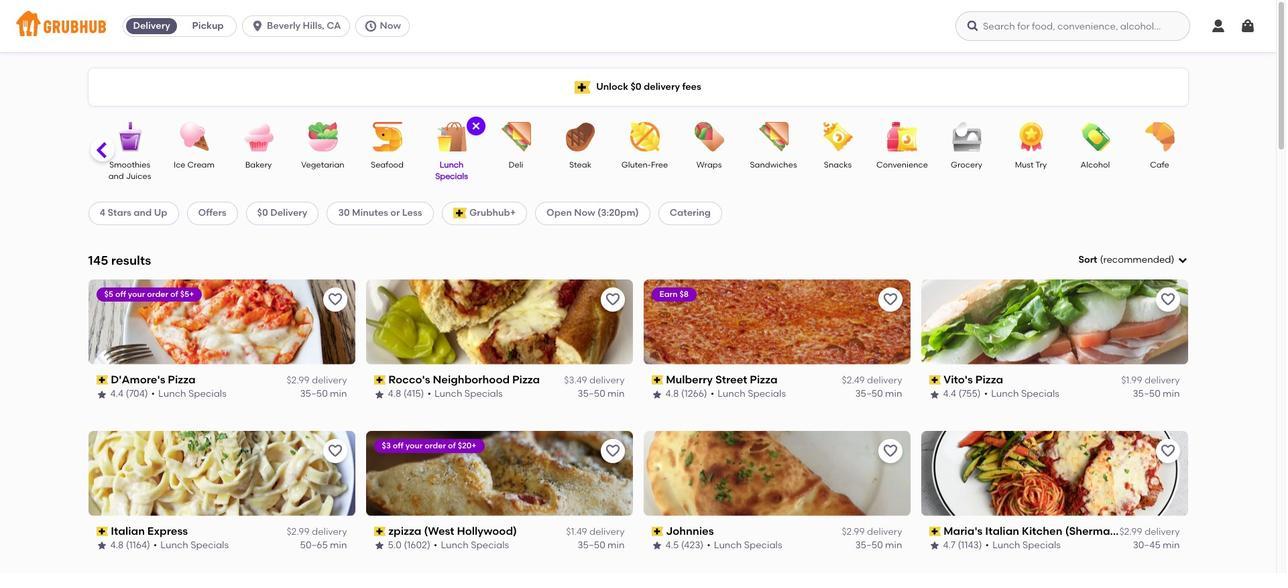 Task type: vqa. For each thing, say whether or not it's contained in the screenshot.
Yoshio Sushi related to Local
no



Task type: locate. For each thing, give the bounding box(es) containing it.
• down (west
[[434, 540, 438, 552]]

1 horizontal spatial 4.8
[[388, 389, 401, 400]]

star icon image left 4.4 (704)
[[96, 390, 107, 400]]

order left $5+
[[147, 290, 169, 299]]

lunch down express
[[161, 540, 188, 552]]

gluten-free
[[622, 160, 668, 170]]

4.8 for rocco's neighborhood pizza
[[388, 389, 401, 400]]

save this restaurant image
[[605, 292, 621, 308], [883, 292, 899, 308], [1160, 292, 1177, 308], [605, 443, 621, 459]]

your right $3
[[406, 441, 423, 451]]

pizza right street
[[750, 374, 778, 386]]

delivery
[[133, 20, 170, 32], [271, 208, 308, 219]]

1 horizontal spatial and
[[134, 208, 152, 219]]

• for maria's italian kitchen (sherman oaks)
[[986, 540, 990, 552]]

lunch specials
[[436, 160, 468, 181]]

(1602)
[[404, 540, 431, 552]]

1 horizontal spatial of
[[448, 441, 456, 451]]

0 vertical spatial $0
[[631, 81, 642, 92]]

results
[[111, 253, 151, 268]]

save this restaurant image
[[327, 292, 343, 308], [327, 443, 343, 459], [883, 443, 899, 459], [1160, 443, 1177, 459]]

specials for johnnies
[[745, 540, 783, 552]]

must try image
[[1008, 122, 1055, 152]]

beverly
[[267, 20, 301, 32]]

order for (west
[[425, 441, 446, 451]]

$2.99 delivery
[[287, 375, 347, 387], [287, 527, 347, 538], [842, 527, 903, 538], [1120, 527, 1181, 538]]

save this restaurant image for maria's italian kitchen (sherman oaks)
[[1160, 443, 1177, 459]]

• lunch specials down rocco's neighborhood pizza
[[428, 389, 503, 400]]

hollywood)
[[457, 525, 517, 538]]

specials for maria's italian kitchen (sherman oaks)
[[1023, 540, 1061, 552]]

0 horizontal spatial off
[[115, 290, 126, 299]]

4.8 left (1164)
[[110, 540, 124, 552]]

gluten-
[[622, 160, 651, 170]]

0 horizontal spatial and
[[108, 172, 124, 181]]

subscription pass image left rocco's
[[374, 376, 386, 385]]

italian express logo image
[[88, 431, 355, 516]]

now right ca
[[380, 20, 401, 32]]

4.8 left the (415)
[[388, 389, 401, 400]]

0 vertical spatial grubhub plus flag logo image
[[575, 81, 591, 94]]

• lunch specials down d'amore's pizza
[[151, 389, 227, 400]]

star icon image left 4.8 (1266)
[[652, 390, 663, 400]]

0 horizontal spatial 4.8
[[110, 540, 124, 552]]

your right $5
[[128, 290, 145, 299]]

grubhub plus flag logo image
[[575, 81, 591, 94], [453, 208, 467, 219]]

star icon image left 4.5
[[652, 541, 663, 552]]

• right (755)
[[985, 389, 988, 400]]

mulberry street pizza
[[666, 374, 778, 386]]

street
[[716, 374, 748, 386]]

grubhub plus flag logo image for grubhub+
[[453, 208, 467, 219]]

1 vertical spatial off
[[393, 441, 404, 451]]

of left $5+
[[170, 290, 178, 299]]

1 horizontal spatial your
[[406, 441, 423, 451]]

1 horizontal spatial italian
[[986, 525, 1020, 538]]

delivery left 30
[[271, 208, 308, 219]]

of left $20+
[[448, 441, 456, 451]]

ice cream
[[174, 160, 215, 170]]

lunch
[[440, 160, 464, 170], [158, 389, 186, 400], [435, 389, 463, 400], [718, 389, 746, 400], [992, 389, 1020, 400], [161, 540, 188, 552], [441, 540, 469, 552], [714, 540, 742, 552], [993, 540, 1021, 552]]

1 vertical spatial order
[[425, 441, 446, 451]]

delivery for vito's pizza
[[1145, 375, 1181, 387]]

sort
[[1079, 254, 1098, 266]]

• lunch specials down 'kitchen'
[[986, 540, 1061, 552]]

zpizza (west hollywood) logo image
[[366, 431, 633, 516]]

convenience image
[[879, 122, 926, 152]]

your for zpizza
[[406, 441, 423, 451]]

35–50 min
[[300, 389, 347, 400], [578, 389, 625, 400], [856, 389, 903, 400], [1134, 389, 1181, 400], [578, 540, 625, 552], [856, 540, 903, 552]]

off right $5
[[115, 290, 126, 299]]

svg image
[[1211, 18, 1227, 34], [364, 19, 377, 33], [1178, 255, 1189, 266]]

snacks
[[824, 160, 852, 170]]

lunch inside "lunch specials"
[[440, 160, 464, 170]]

•
[[151, 389, 155, 400], [428, 389, 431, 400], [711, 389, 715, 400], [985, 389, 988, 400], [154, 540, 157, 552], [434, 540, 438, 552], [707, 540, 711, 552], [986, 540, 990, 552]]

star icon image for johnnies
[[652, 541, 663, 552]]

open now (3:20pm)
[[547, 208, 639, 219]]

Search for food, convenience, alcohol... search field
[[956, 11, 1191, 41]]

min for johnnies
[[886, 540, 903, 552]]

4.7
[[944, 540, 956, 552]]

• lunch specials down vito's pizza
[[985, 389, 1060, 400]]

$0 down the bakery
[[257, 208, 268, 219]]

30 minutes or less
[[338, 208, 422, 219]]

grubhub plus flag logo image left unlock at the top left of page
[[575, 81, 591, 94]]

oaks)
[[1120, 525, 1151, 538]]

seafood image
[[364, 122, 411, 152]]

1 horizontal spatial grubhub plus flag logo image
[[575, 81, 591, 94]]

subscription pass image for vito's pizza
[[930, 376, 941, 385]]

0 vertical spatial delivery
[[133, 20, 170, 32]]

italian right maria's
[[986, 525, 1020, 538]]

(1164)
[[126, 540, 150, 552]]

seafood
[[371, 160, 404, 170]]

off
[[115, 290, 126, 299], [393, 441, 404, 451]]

• lunch specials for d'amore's pizza
[[151, 389, 227, 400]]

min for italian express
[[330, 540, 347, 552]]

unlock $0 delivery fees
[[597, 81, 702, 92]]

subscription pass image
[[96, 376, 108, 385], [374, 376, 386, 385], [652, 376, 664, 385], [96, 527, 108, 537], [652, 527, 664, 537]]

of for pizza
[[170, 290, 178, 299]]

1 vertical spatial grubhub plus flag logo image
[[453, 208, 467, 219]]

subscription pass image for zpizza (west hollywood)
[[374, 527, 386, 537]]

beverly hills, ca button
[[242, 15, 355, 37]]

min
[[330, 389, 347, 400], [608, 389, 625, 400], [886, 389, 903, 400], [1164, 389, 1181, 400], [330, 540, 347, 552], [608, 540, 625, 552], [886, 540, 903, 552], [1164, 540, 1181, 552]]

1 vertical spatial and
[[134, 208, 152, 219]]

0 vertical spatial off
[[115, 290, 126, 299]]

and inside the 'smoothies and juices'
[[108, 172, 124, 181]]

must
[[1016, 160, 1034, 170]]

now right open
[[575, 208, 596, 219]]

• right the (1143)
[[986, 540, 990, 552]]

0 horizontal spatial svg image
[[364, 19, 377, 33]]

lunch down street
[[718, 389, 746, 400]]

pizza
[[168, 374, 196, 386], [513, 374, 540, 386], [750, 374, 778, 386], [976, 374, 1004, 386]]

0 horizontal spatial order
[[147, 290, 169, 299]]

now inside now 'button'
[[380, 20, 401, 32]]

0 horizontal spatial of
[[170, 290, 178, 299]]

35–50 min for johnnies
[[856, 540, 903, 552]]

• for johnnies
[[707, 540, 711, 552]]

star icon image for vito's pizza
[[930, 390, 940, 400]]

star icon image left 4.4 (755)
[[930, 390, 940, 400]]

sandwiches image
[[750, 122, 797, 152]]

order for pizza
[[147, 290, 169, 299]]

30
[[338, 208, 350, 219]]

4.4 down vito's
[[944, 389, 957, 400]]

3 pizza from the left
[[750, 374, 778, 386]]

of
[[170, 290, 178, 299], [448, 441, 456, 451]]

star icon image for mulberry street pizza
[[652, 390, 663, 400]]

your for d'amore's
[[128, 290, 145, 299]]

svg image inside field
[[1178, 255, 1189, 266]]

lunch for mulberry street pizza
[[718, 389, 746, 400]]

0 vertical spatial order
[[147, 290, 169, 299]]

1 vertical spatial of
[[448, 441, 456, 451]]

off right $3
[[393, 441, 404, 451]]

min for d'amore's pizza
[[330, 389, 347, 400]]

star icon image
[[96, 390, 107, 400], [374, 390, 385, 400], [652, 390, 663, 400], [930, 390, 940, 400], [96, 541, 107, 552], [374, 541, 385, 552], [652, 541, 663, 552], [930, 541, 940, 552]]

lunch for zpizza (west hollywood)
[[441, 540, 469, 552]]

• down mulberry street pizza
[[711, 389, 715, 400]]

pizza left $3.49
[[513, 374, 540, 386]]

subscription pass image for italian
[[96, 527, 108, 537]]

4.8 for italian express
[[110, 540, 124, 552]]

35–50 min for vito's pizza
[[1134, 389, 1181, 400]]

subscription pass image left the zpizza
[[374, 527, 386, 537]]

• lunch specials down hollywood)
[[434, 540, 509, 552]]

• down the italian express
[[154, 540, 157, 552]]

(415)
[[404, 389, 424, 400]]

30–45
[[1134, 540, 1161, 552]]

• right the (423)
[[707, 540, 711, 552]]

0 vertical spatial and
[[108, 172, 124, 181]]

lunch down rocco's neighborhood pizza
[[435, 389, 463, 400]]

• for italian express
[[154, 540, 157, 552]]

0 horizontal spatial delivery
[[133, 20, 170, 32]]

$2.99
[[287, 375, 310, 387], [287, 527, 310, 538], [842, 527, 865, 538], [1120, 527, 1143, 538]]

0 horizontal spatial grubhub plus flag logo image
[[453, 208, 467, 219]]

delivery for johnnies
[[868, 527, 903, 538]]

pizza right the d'amore's
[[168, 374, 196, 386]]

and down the smoothies
[[108, 172, 124, 181]]

2 4.4 from the left
[[944, 389, 957, 400]]

pickup
[[192, 20, 224, 32]]

star icon image left 4.8 (1164)
[[96, 541, 107, 552]]

1 4.4 from the left
[[110, 389, 123, 400]]

subscription pass image left mulberry
[[652, 376, 664, 385]]

delivery inside the delivery button
[[133, 20, 170, 32]]

delivery
[[644, 81, 680, 92], [312, 375, 347, 387], [590, 375, 625, 387], [868, 375, 903, 387], [1145, 375, 1181, 387], [312, 527, 347, 538], [590, 527, 625, 538], [868, 527, 903, 538], [1145, 527, 1181, 538]]

• for rocco's neighborhood pizza
[[428, 389, 431, 400]]

svg image
[[1241, 18, 1257, 34], [251, 19, 264, 33], [967, 19, 980, 33], [471, 121, 481, 132]]

0 horizontal spatial 4.4
[[110, 389, 123, 400]]

• for mulberry street pizza
[[711, 389, 715, 400]]

1 vertical spatial $0
[[257, 208, 268, 219]]

catering
[[670, 208, 711, 219]]

delivery for mulberry street pizza
[[868, 375, 903, 387]]

5.0 (1602)
[[388, 540, 431, 552]]

main navigation navigation
[[0, 0, 1277, 52]]

lunch right the (423)
[[714, 540, 742, 552]]

now
[[380, 20, 401, 32], [575, 208, 596, 219]]

vito's pizza logo image
[[922, 280, 1189, 365]]

(704)
[[126, 389, 148, 400]]

pickup button
[[180, 15, 236, 37]]

$2.49 delivery
[[842, 375, 903, 387]]

wraps image
[[686, 122, 733, 152]]

4.4 (704)
[[110, 389, 148, 400]]

4.4 for vito's pizza
[[944, 389, 957, 400]]

star icon image for zpizza (west hollywood)
[[374, 541, 385, 552]]

1 vertical spatial now
[[575, 208, 596, 219]]

svg image inside beverly hills, ca button
[[251, 19, 264, 33]]

sort ( recommended )
[[1079, 254, 1175, 266]]

$2.99 for pizza
[[287, 375, 310, 387]]

4.4 for d'amore's pizza
[[110, 389, 123, 400]]

$5 off your order of $5+
[[104, 290, 194, 299]]

• lunch specials down express
[[154, 540, 229, 552]]

0 horizontal spatial your
[[128, 290, 145, 299]]

(423)
[[682, 540, 704, 552]]

0 vertical spatial of
[[170, 290, 178, 299]]

earn
[[660, 290, 678, 299]]

specials
[[436, 172, 468, 181], [188, 389, 227, 400], [465, 389, 503, 400], [748, 389, 786, 400], [1022, 389, 1060, 400], [191, 540, 229, 552], [471, 540, 509, 552], [745, 540, 783, 552], [1023, 540, 1061, 552]]

min for maria's italian kitchen (sherman oaks)
[[1164, 540, 1181, 552]]

1 horizontal spatial off
[[393, 441, 404, 451]]

order left $20+
[[425, 441, 446, 451]]

(west
[[424, 525, 455, 538]]

0 horizontal spatial now
[[380, 20, 401, 32]]

lunch down vito's pizza
[[992, 389, 1020, 400]]

lunch down lunch specials image
[[440, 160, 464, 170]]

4.8
[[388, 389, 401, 400], [666, 389, 679, 400], [110, 540, 124, 552]]

steak image
[[557, 122, 604, 152]]

italian
[[111, 525, 145, 538], [986, 525, 1020, 538]]

0 vertical spatial now
[[380, 20, 401, 32]]

• lunch specials down street
[[711, 389, 786, 400]]

lunch down d'amore's pizza
[[158, 389, 186, 400]]

vito's
[[944, 374, 974, 386]]

delivery left pickup at top left
[[133, 20, 170, 32]]

smoothies and juices
[[108, 160, 151, 181]]

lunch down zpizza (west hollywood)
[[441, 540, 469, 552]]

italian up 4.8 (1164)
[[111, 525, 145, 538]]

lunch right the (1143)
[[993, 540, 1021, 552]]

0 horizontal spatial italian
[[111, 525, 145, 538]]

• right the (415)
[[428, 389, 431, 400]]

italian express
[[111, 525, 188, 538]]

None field
[[1079, 254, 1189, 267]]

4.4 (755)
[[944, 389, 981, 400]]

subscription pass image left the d'amore's
[[96, 376, 108, 385]]

star icon image left 4.8 (415)
[[374, 390, 385, 400]]

delivery for zpizza (west hollywood)
[[590, 527, 625, 538]]

hills,
[[303, 20, 325, 32]]

subscription pass image for maria's italian kitchen (sherman oaks)
[[930, 527, 941, 537]]

1 horizontal spatial 4.4
[[944, 389, 957, 400]]

and left the "up"
[[134, 208, 152, 219]]

grubhub plus flag logo image left grubhub+
[[453, 208, 467, 219]]

35–50 min for mulberry street pizza
[[856, 389, 903, 400]]

• lunch specials for mulberry street pizza
[[711, 389, 786, 400]]

grubhub+
[[470, 208, 516, 219]]

0 vertical spatial your
[[128, 290, 145, 299]]

• lunch specials
[[151, 389, 227, 400], [428, 389, 503, 400], [711, 389, 786, 400], [985, 389, 1060, 400], [154, 540, 229, 552], [434, 540, 509, 552], [707, 540, 783, 552], [986, 540, 1061, 552]]

your
[[128, 290, 145, 299], [406, 441, 423, 451]]

vegetarian
[[301, 160, 345, 170]]

maria's italian kitchen (sherman oaks)
[[944, 525, 1151, 538]]

• lunch specials right the (423)
[[707, 540, 783, 552]]

35–50 min for zpizza (west hollywood)
[[578, 540, 625, 552]]

pizza up (755)
[[976, 374, 1004, 386]]

50–65 min
[[300, 540, 347, 552]]

grocery image
[[944, 122, 991, 152]]

4.4 left (704)
[[110, 389, 123, 400]]

subscription pass image left vito's
[[930, 376, 941, 385]]

deli image
[[493, 122, 540, 152]]

1 horizontal spatial order
[[425, 441, 446, 451]]

$2.99 for italian
[[1120, 527, 1143, 538]]

• lunch specials for zpizza (west hollywood)
[[434, 540, 509, 552]]

2 horizontal spatial 4.8
[[666, 389, 679, 400]]

1 horizontal spatial delivery
[[271, 208, 308, 219]]

delivery for maria's italian kitchen (sherman oaks)
[[1145, 527, 1181, 538]]

recommended
[[1104, 254, 1172, 266]]

johnnies
[[666, 525, 714, 538]]

subscription pass image left the italian express
[[96, 527, 108, 537]]

4.8 left '(1266)'
[[666, 389, 679, 400]]

• down d'amore's pizza
[[151, 389, 155, 400]]

minutes
[[352, 208, 388, 219]]

subscription pass image left maria's
[[930, 527, 941, 537]]

specials for italian express
[[191, 540, 229, 552]]

$3 off your order of $20+
[[382, 441, 477, 451]]

$0 right unlock at the top left of page
[[631, 81, 642, 92]]

0 horizontal spatial $0
[[257, 208, 268, 219]]

subscription pass image
[[930, 376, 941, 385], [374, 527, 386, 537], [930, 527, 941, 537]]

1 vertical spatial your
[[406, 441, 423, 451]]

35–50 for zpizza (west hollywood)
[[578, 540, 606, 552]]

35–50
[[300, 389, 328, 400], [578, 389, 606, 400], [856, 389, 883, 400], [1134, 389, 1161, 400], [578, 540, 606, 552], [856, 540, 883, 552]]

star icon image left 5.0 on the left bottom
[[374, 541, 385, 552]]

4 stars and up
[[100, 208, 167, 219]]

1 horizontal spatial svg image
[[1178, 255, 1189, 266]]

2 pizza from the left
[[513, 374, 540, 386]]

min for rocco's neighborhood pizza
[[608, 389, 625, 400]]

bakery
[[245, 160, 272, 170]]

star icon image left the 4.7
[[930, 541, 940, 552]]



Task type: describe. For each thing, give the bounding box(es) containing it.
grubhub plus flag logo image for unlock $0 delivery fees
[[575, 81, 591, 94]]

rocco's neighborhood pizza
[[389, 374, 540, 386]]

$2.49
[[842, 375, 865, 387]]

1 vertical spatial delivery
[[271, 208, 308, 219]]

• for zpizza (west hollywood)
[[434, 540, 438, 552]]

zpizza
[[389, 525, 422, 538]]

1 horizontal spatial now
[[575, 208, 596, 219]]

1 italian from the left
[[111, 525, 145, 538]]

(755)
[[959, 389, 981, 400]]

min for zpizza (west hollywood)
[[608, 540, 625, 552]]

(sherman
[[1066, 525, 1117, 538]]

delivery for d'amore's pizza
[[312, 375, 347, 387]]

(3:20pm)
[[598, 208, 639, 219]]

must try
[[1016, 160, 1048, 170]]

4.8 for mulberry street pizza
[[666, 389, 679, 400]]

alcohol image
[[1073, 122, 1120, 152]]

145 results
[[88, 253, 151, 268]]

4.8 (415)
[[388, 389, 424, 400]]

4 pizza from the left
[[976, 374, 1004, 386]]

2 horizontal spatial svg image
[[1211, 18, 1227, 34]]

cafe
[[1151, 160, 1170, 170]]

min for mulberry street pizza
[[886, 389, 903, 400]]

stars
[[108, 208, 131, 219]]

star icon image for maria's italian kitchen (sherman oaks)
[[930, 541, 940, 552]]

• for d'amore's pizza
[[151, 389, 155, 400]]

shakes image
[[42, 122, 89, 152]]

lunch specials image
[[428, 122, 475, 152]]

min for vito's pizza
[[1164, 389, 1181, 400]]

$20+
[[458, 441, 477, 451]]

specials for rocco's neighborhood pizza
[[465, 389, 503, 400]]

open
[[547, 208, 572, 219]]

4.8 (1164)
[[110, 540, 150, 552]]

rocco's neighborhood pizza logo image
[[366, 280, 633, 365]]

beverly hills, ca
[[267, 20, 341, 32]]

gluten free image
[[622, 122, 669, 152]]

• lunch specials for italian express
[[154, 540, 229, 552]]

off for zpizza
[[393, 441, 404, 451]]

d'amore's pizza
[[111, 374, 196, 386]]

star icon image for italian express
[[96, 541, 107, 552]]

• lunch specials for johnnies
[[707, 540, 783, 552]]

• lunch specials for maria's italian kitchen (sherman oaks)
[[986, 540, 1061, 552]]

delivery button
[[124, 15, 180, 37]]

vito's pizza
[[944, 374, 1004, 386]]

35–50 for rocco's neighborhood pizza
[[578, 389, 606, 400]]

specials for zpizza (west hollywood)
[[471, 540, 509, 552]]

grocery
[[951, 160, 983, 170]]

lunch for vito's pizza
[[992, 389, 1020, 400]]

5.0
[[388, 540, 402, 552]]

neighborhood
[[433, 374, 510, 386]]

cafe image
[[1137, 122, 1184, 152]]

• lunch specials for vito's pizza
[[985, 389, 1060, 400]]

1 pizza from the left
[[168, 374, 196, 386]]

alcohol
[[1081, 160, 1111, 170]]

juices
[[126, 172, 151, 181]]

$5+
[[180, 290, 194, 299]]

subscription pass image left johnnies
[[652, 527, 664, 537]]

fees
[[683, 81, 702, 92]]

delivery for rocco's neighborhood pizza
[[590, 375, 625, 387]]

johnnies logo image
[[644, 431, 911, 516]]

ice cream image
[[171, 122, 218, 152]]

bakery image
[[235, 122, 282, 152]]

now button
[[355, 15, 415, 37]]

4.5 (423)
[[666, 540, 704, 552]]

• lunch specials for rocco's neighborhood pizza
[[428, 389, 503, 400]]

35–50 for mulberry street pizza
[[856, 389, 883, 400]]

subscription pass image for mulberry
[[652, 376, 664, 385]]

145
[[88, 253, 108, 268]]

free
[[651, 160, 668, 170]]

ice
[[174, 160, 186, 170]]

snacks image
[[815, 122, 862, 152]]

specials for vito's pizza
[[1022, 389, 1060, 400]]

smoothies
[[109, 160, 150, 170]]

specials for d'amore's pizza
[[188, 389, 227, 400]]

$3.49
[[564, 375, 587, 387]]

35–50 for d'amore's pizza
[[300, 389, 328, 400]]

kitchen
[[1023, 525, 1063, 538]]

of for (west
[[448, 441, 456, 451]]

express
[[147, 525, 188, 538]]

(1266)
[[682, 389, 708, 400]]

$3
[[382, 441, 391, 451]]

mulberry
[[666, 374, 713, 386]]

(
[[1101, 254, 1104, 266]]

$2.99 delivery for pizza
[[287, 375, 347, 387]]

try
[[1036, 160, 1048, 170]]

maria's italian kitchen (sherman oaks) logo image
[[922, 431, 1189, 516]]

or
[[391, 208, 400, 219]]

star icon image for d'amore's pizza
[[96, 390, 107, 400]]

zpizza (west hollywood)
[[389, 525, 517, 538]]

35–50 for vito's pizza
[[1134, 389, 1161, 400]]

d'amore's pizza logo image
[[88, 280, 355, 365]]

off for d'amore's
[[115, 290, 126, 299]]

steak
[[570, 160, 592, 170]]

lunch for rocco's neighborhood pizza
[[435, 389, 463, 400]]

smoothies and juices image
[[106, 122, 153, 152]]

cream
[[187, 160, 215, 170]]

vegetarian image
[[300, 122, 347, 152]]

lunch for johnnies
[[714, 540, 742, 552]]

$8
[[680, 290, 689, 299]]

4.8 (1266)
[[666, 389, 708, 400]]

$1.99
[[1122, 375, 1143, 387]]

subscription pass image for d'amore's
[[96, 376, 108, 385]]

rocco's
[[389, 374, 430, 386]]

offers
[[198, 208, 227, 219]]

save this restaurant image for johnnies
[[883, 443, 899, 459]]

• for vito's pizza
[[985, 389, 988, 400]]

$1.49 delivery
[[567, 527, 625, 538]]

4
[[100, 208, 105, 219]]

50–65
[[300, 540, 328, 552]]

$2.99 delivery for italian
[[1120, 527, 1181, 538]]

save this restaurant image for italian express
[[327, 443, 343, 459]]

$1.49
[[567, 527, 587, 538]]

delivery for italian express
[[312, 527, 347, 538]]

d'amore's
[[111, 374, 165, 386]]

convenience
[[877, 160, 929, 170]]

2 italian from the left
[[986, 525, 1020, 538]]

svg image inside now 'button'
[[364, 19, 377, 33]]

35–50 for johnnies
[[856, 540, 883, 552]]

1 horizontal spatial $0
[[631, 81, 642, 92]]

none field containing sort
[[1079, 254, 1189, 267]]

earn $8
[[660, 290, 689, 299]]

$2.99 for express
[[287, 527, 310, 538]]

lunch for d'amore's pizza
[[158, 389, 186, 400]]

mulberry street pizza logo image
[[644, 280, 911, 365]]

less
[[402, 208, 422, 219]]

subscription pass image for rocco's
[[374, 376, 386, 385]]

35–50 min for rocco's neighborhood pizza
[[578, 389, 625, 400]]

specials for mulberry street pizza
[[748, 389, 786, 400]]

up
[[154, 208, 167, 219]]

deli
[[509, 160, 524, 170]]

lunch for italian express
[[161, 540, 188, 552]]

$5
[[104, 290, 113, 299]]

star icon image for rocco's neighborhood pizza
[[374, 390, 385, 400]]

$2.99 delivery for express
[[287, 527, 347, 538]]

35–50 min for d'amore's pizza
[[300, 389, 347, 400]]

lunch for maria's italian kitchen (sherman oaks)
[[993, 540, 1021, 552]]

$3.49 delivery
[[564, 375, 625, 387]]

maria's
[[944, 525, 983, 538]]



